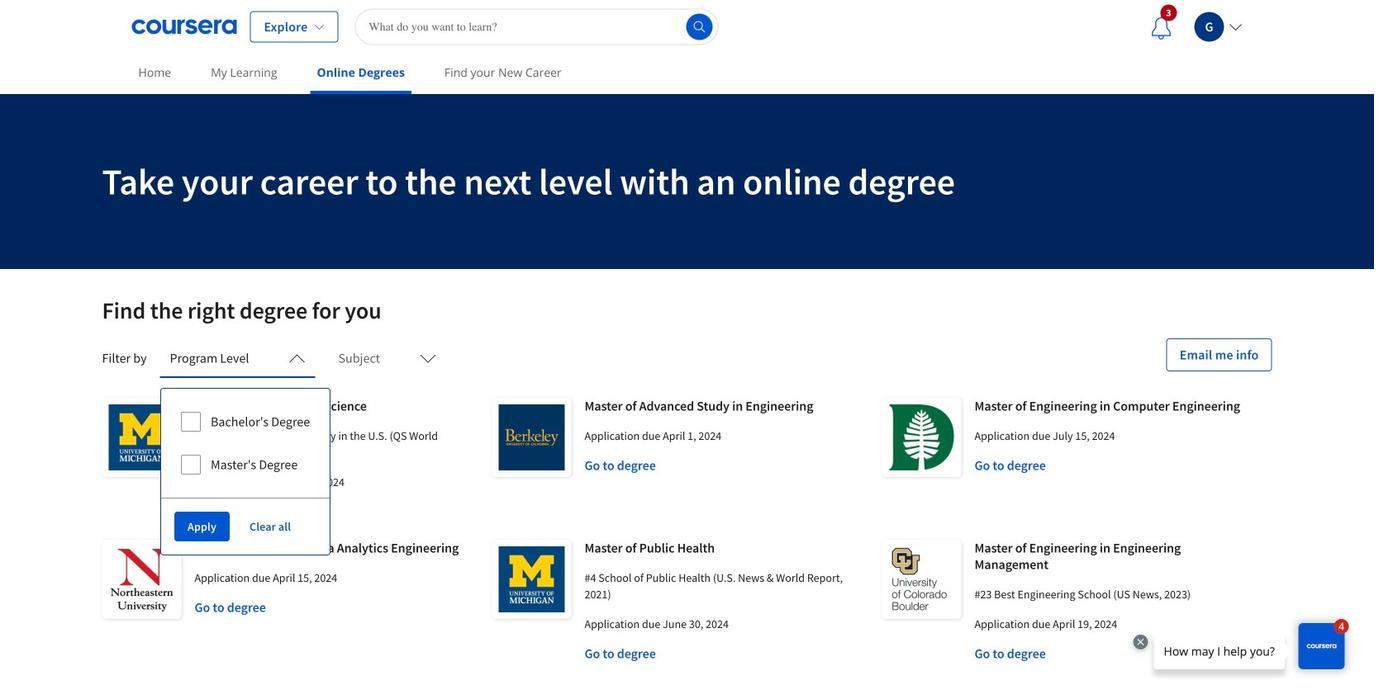 Task type: describe. For each thing, give the bounding box(es) containing it.
university of colorado boulder image
[[882, 540, 961, 620]]

0 vertical spatial university of michigan image
[[102, 398, 181, 478]]

actions toolbar
[[161, 498, 330, 555]]

northeastern university image
[[102, 540, 181, 620]]

dartmouth college image
[[882, 398, 961, 478]]



Task type: locate. For each thing, give the bounding box(es) containing it.
university of michigan image
[[102, 398, 181, 478], [492, 540, 571, 620]]

coursera image
[[132, 14, 237, 40]]

1 horizontal spatial university of michigan image
[[492, 540, 571, 620]]

None search field
[[355, 9, 718, 45]]

university of california, berkeley image
[[492, 398, 571, 478]]

0 horizontal spatial university of michigan image
[[102, 398, 181, 478]]

1 vertical spatial university of michigan image
[[492, 540, 571, 620]]

options list list box
[[161, 389, 330, 498]]



Task type: vqa. For each thing, say whether or not it's contained in the screenshot.
happy in the top of the page
no



